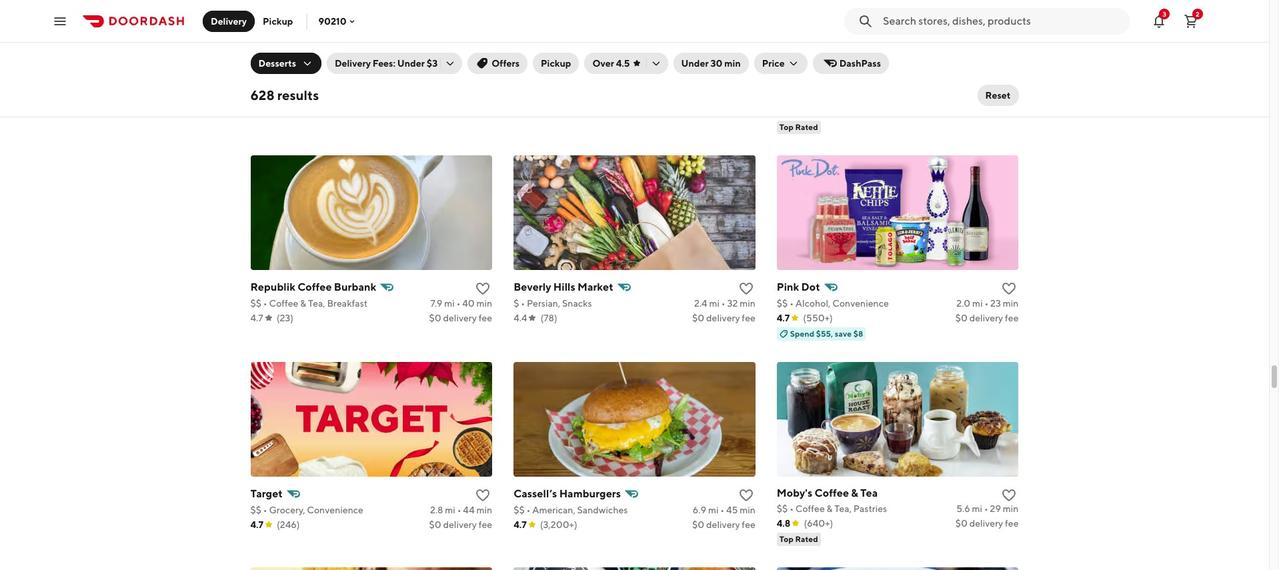 Task type: describe. For each thing, give the bounding box(es) containing it.
$$ for pink dot
[[777, 298, 788, 309]]

$ • persian, snacks
[[514, 298, 592, 309]]

pickup for the right pickup 'button'
[[541, 58, 571, 69]]

628
[[251, 87, 275, 103]]

reset button
[[978, 85, 1019, 106]]

4.7 left the "(246)"
[[251, 520, 264, 530]]

2.4 mi • 32 min
[[695, 298, 756, 309]]

• down target
[[263, 505, 267, 516]]

4.8
[[777, 518, 791, 529]]

3 click to add this store to your saved list image from the left
[[1002, 487, 1018, 504]]

spend $55, save $8
[[790, 329, 864, 339]]

mi for cassell's hamburgers
[[709, 505, 719, 516]]

4.6
[[251, 106, 264, 117]]

delivery for delivery
[[211, 16, 247, 26]]

2 horizontal spatial &
[[852, 487, 859, 499]]

snacks
[[562, 298, 592, 309]]

$$ • grocery, convenience
[[251, 505, 364, 516]]

mi right 4.2
[[972, 91, 983, 102]]

desserts button
[[251, 53, 322, 74]]

23
[[991, 298, 1001, 309]]

$​0 delivery fee for coffee
[[429, 313, 492, 323]]

29
[[990, 504, 1001, 514]]

cassell's hamburgers
[[514, 487, 621, 500]]

$$ • american, sandwiches
[[514, 505, 628, 516]]

1 horizontal spatial pickup button
[[533, 53, 579, 74]]

mi for target
[[445, 505, 456, 516]]

auntie anne's
[[251, 74, 321, 87]]

$$ up 4.6
[[251, 91, 262, 102]]

(640+)
[[804, 518, 834, 529]]

min for 2.4 mi • 32 min
[[740, 298, 756, 309]]

$​0 down 5.6
[[956, 518, 968, 529]]

delivery down 30
[[707, 106, 740, 117]]

market
[[578, 281, 614, 293]]

• down cassell's
[[527, 505, 531, 516]]

over 4.5
[[593, 58, 630, 69]]

grocery,
[[269, 505, 305, 516]]

spend
[[790, 329, 815, 339]]

convenience for pink dot
[[833, 298, 889, 309]]

pink
[[777, 281, 800, 293]]

min for 4.2 mi • 38 min
[[1003, 91, 1019, 102]]

• down pink
[[790, 298, 794, 309]]

$​0 delivery fee down 30
[[693, 106, 756, 117]]

alcohol,
[[796, 298, 831, 309]]

45
[[727, 505, 738, 516]]

$$ up 4.8
[[777, 504, 788, 514]]

$​0 delivery fee for table
[[956, 106, 1019, 117]]

over 4.5 button
[[585, 53, 668, 74]]

min for 7.9 mi • 40 min
[[477, 298, 492, 309]]

results
[[277, 87, 319, 103]]

top rated for (640+)
[[780, 534, 818, 544]]

delivery fees: under $3
[[335, 58, 438, 69]]

$​0 delivery fee for dot
[[956, 313, 1019, 323]]

2.0 mi • 23 min
[[957, 298, 1019, 309]]

delivery for table
[[970, 106, 1004, 117]]

(550+)
[[804, 313, 833, 323]]

green
[[777, 74, 808, 87]]

• down republik
[[263, 298, 267, 309]]

(2,000+)
[[540, 106, 579, 117]]

pink dot
[[777, 281, 820, 293]]

7.9
[[431, 298, 443, 309]]

delivery for dot
[[970, 313, 1004, 323]]

min for 6.9 mi • 45 min
[[740, 505, 756, 516]]

• down the auntie on the top of page
[[263, 91, 267, 102]]

4.2
[[958, 91, 971, 102]]

under 30 min button
[[674, 53, 749, 74]]

fee left '4.9'
[[742, 106, 756, 117]]

(78)
[[541, 313, 558, 323]]

burbank
[[334, 281, 376, 293]]

hamburgers
[[560, 487, 621, 500]]

delivery for anne's
[[443, 106, 477, 117]]

• right the $
[[521, 298, 525, 309]]

3 items, open order cart image
[[1184, 13, 1200, 29]]

(770+)
[[804, 106, 832, 117]]

30
[[711, 58, 723, 69]]

click to add this store to your saved list image for burbank
[[475, 281, 491, 297]]

top for 4.9
[[780, 122, 794, 132]]

republik
[[251, 281, 295, 293]]

• left 29
[[985, 504, 989, 514]]

click to add this store to your saved list image for cassell's hamburgers
[[738, 487, 754, 504]]

convenience for target
[[307, 505, 364, 516]]

dot
[[802, 281, 820, 293]]

4.7 for dot
[[777, 313, 790, 323]]

& for breakfast
[[300, 298, 306, 309]]

breakfast
[[327, 298, 368, 309]]

(246)
[[277, 520, 300, 530]]

price
[[762, 58, 785, 69]]

• left the 32
[[722, 298, 726, 309]]

delivery for hamburgers
[[707, 520, 740, 530]]

notification bell image
[[1152, 13, 1168, 29]]

hills
[[554, 281, 576, 293]]

fee for anne's
[[479, 106, 492, 117]]

rated for (640+)
[[796, 534, 818, 544]]

(23)
[[277, 313, 294, 323]]

offers
[[492, 58, 520, 69]]

table
[[810, 74, 838, 87]]

6.9
[[693, 505, 707, 516]]

$​0 for dot
[[956, 313, 968, 323]]

tea, for pastries
[[835, 504, 852, 514]]

$
[[514, 298, 519, 309]]

2.0
[[957, 298, 971, 309]]

click to add this store to your saved list image for target
[[475, 487, 491, 504]]

$​0 delivery fee for hamburgers
[[693, 520, 756, 530]]

green table cafe
[[777, 74, 864, 87]]

• left 38
[[985, 91, 989, 102]]

fee down 2.8 mi • 44 min
[[479, 520, 492, 530]]

fee down 5.6 mi • 29 min
[[1005, 518, 1019, 529]]

offers button
[[468, 53, 528, 74]]

4.4
[[514, 313, 527, 323]]

2.8
[[430, 505, 443, 516]]

persian,
[[527, 298, 561, 309]]

tea
[[861, 487, 878, 499]]

delivery for coffee
[[443, 313, 477, 323]]

4.7 down vons
[[514, 106, 527, 117]]

dessert
[[308, 91, 340, 102]]

90210
[[319, 16, 347, 26]]

$$ • pretzels, dessert
[[251, 91, 340, 102]]



Task type: vqa. For each thing, say whether or not it's contained in the screenshot.
Burbank Click to add this store to your saved list icon
yes



Task type: locate. For each thing, give the bounding box(es) containing it.
• down moby's
[[790, 504, 794, 514]]

top
[[780, 122, 794, 132], [780, 534, 794, 544]]

auntie
[[251, 74, 284, 87]]

& for pastries
[[827, 504, 833, 514]]

top rated down '4.9'
[[780, 122, 818, 132]]

1 vertical spatial &
[[852, 487, 859, 499]]

2 rated from the top
[[796, 534, 818, 544]]

2 button
[[1178, 8, 1205, 34]]

top down '4.9'
[[780, 122, 794, 132]]

• left the 44
[[457, 505, 461, 516]]

mi right 5.6
[[972, 504, 983, 514]]

fee down 2.4 mi • 32 min at the right of the page
[[742, 313, 756, 323]]

pickup button
[[255, 10, 301, 32], [533, 53, 579, 74]]

4.7 for coffee
[[251, 313, 263, 323]]

min right 29
[[1003, 504, 1019, 514]]

$​0 delivery fee down 5.6 mi • 29 min
[[956, 518, 1019, 529]]

cafe
[[840, 74, 864, 87]]

min
[[725, 58, 741, 69], [1003, 91, 1019, 102], [477, 298, 492, 309], [740, 298, 756, 309], [1003, 298, 1019, 309], [1003, 504, 1019, 514], [477, 505, 492, 516], [740, 505, 756, 516]]

mi right 2.0
[[973, 298, 983, 309]]

$​0 delivery fee for hills
[[693, 313, 756, 323]]

delivery down 7.9 mi • 40 min
[[443, 313, 477, 323]]

top down 4.8
[[780, 534, 794, 544]]

fee down 6.9 mi • 45 min
[[742, 520, 756, 530]]

beverly
[[514, 281, 551, 293]]

delivery
[[443, 106, 477, 117], [707, 106, 740, 117], [970, 106, 1004, 117], [443, 313, 477, 323], [707, 313, 740, 323], [970, 313, 1004, 323], [970, 518, 1004, 529], [443, 520, 477, 530], [707, 520, 740, 530]]

beverly hills market
[[514, 281, 614, 293]]

4.7 left (23)
[[251, 313, 263, 323]]

fee for hamburgers
[[742, 520, 756, 530]]

fee for dot
[[1005, 313, 1019, 323]]

2 top from the top
[[780, 534, 794, 544]]

$​0 down the 6.9
[[693, 520, 705, 530]]

coffee up $$ • coffee & tea, pastries
[[815, 487, 849, 499]]

$​0 for table
[[956, 106, 968, 117]]

mi right "7.9"
[[444, 298, 455, 309]]

• left 23
[[985, 298, 989, 309]]

republik coffee burbank
[[251, 281, 376, 293]]

desserts
[[259, 58, 296, 69]]

rated for (770+)
[[796, 122, 818, 132]]

1 vertical spatial convenience
[[307, 505, 364, 516]]

pickup up desserts
[[263, 16, 293, 26]]

over
[[593, 58, 614, 69]]

0 vertical spatial top
[[780, 122, 794, 132]]

pretzels,
[[269, 91, 306, 102]]

delivery down 2.4 mi • 32 min at the right of the page
[[707, 313, 740, 323]]

1 horizontal spatial under
[[682, 58, 709, 69]]

2.8 mi • 44 min
[[430, 505, 492, 516]]

2 top rated from the top
[[780, 534, 818, 544]]

rated down (770+)
[[796, 122, 818, 132]]

click to add this store to your saved list image
[[1002, 74, 1018, 90], [475, 281, 491, 297], [738, 281, 754, 297], [1002, 281, 1018, 297]]

0 vertical spatial delivery
[[211, 16, 247, 26]]

min for 5.6 mi • 29 min
[[1003, 504, 1019, 514]]

delivery down 5.6 mi • 29 min
[[970, 518, 1004, 529]]

delivery inside delivery button
[[211, 16, 247, 26]]

pickup left over
[[541, 58, 571, 69]]

2
[[1196, 10, 1200, 18]]

2.4
[[695, 298, 708, 309]]

delivery button
[[203, 10, 255, 32]]

save
[[835, 329, 852, 339]]

38
[[991, 91, 1001, 102]]

pastries
[[854, 504, 887, 514]]

628 results
[[251, 87, 319, 103]]

0 vertical spatial pickup
[[263, 16, 293, 26]]

american,
[[533, 505, 576, 516]]

0 vertical spatial tea,
[[308, 298, 325, 309]]

min inside button
[[725, 58, 741, 69]]

under left 30
[[682, 58, 709, 69]]

(3,200+)
[[540, 520, 578, 530]]

$​0 delivery fee down 4.2 mi • 38 min
[[956, 106, 1019, 117]]

4.7 down cassell's
[[514, 520, 527, 530]]

44
[[463, 505, 475, 516]]

min right 38
[[1003, 91, 1019, 102]]

0 horizontal spatial tea,
[[308, 298, 325, 309]]

pickup
[[263, 16, 293, 26], [541, 58, 571, 69]]

40
[[463, 298, 475, 309]]

2 under from the left
[[682, 58, 709, 69]]

min for 2.8 mi • 44 min
[[477, 505, 492, 516]]

pickup button left over
[[533, 53, 579, 74]]

1 top rated from the top
[[780, 122, 818, 132]]

mi for pink dot
[[973, 298, 983, 309]]

5.6 mi • 29 min
[[957, 504, 1019, 514]]

min right 45
[[740, 505, 756, 516]]

open menu image
[[52, 13, 68, 29]]

mi
[[972, 91, 983, 102], [444, 298, 455, 309], [710, 298, 720, 309], [973, 298, 983, 309], [972, 504, 983, 514], [445, 505, 456, 516], [709, 505, 719, 516]]

under 30 min
[[682, 58, 741, 69]]

convenience right grocery,
[[307, 505, 364, 516]]

$​0 delivery fee down 2.4 mi • 32 min at the right of the page
[[693, 313, 756, 323]]

$$ • coffee & tea, pastries
[[777, 504, 887, 514]]

target
[[251, 487, 283, 500]]

$​0 down 2.8
[[429, 520, 441, 530]]

delivery for hills
[[707, 313, 740, 323]]

0 vertical spatial convenience
[[833, 298, 889, 309]]

fee for coffee
[[479, 313, 492, 323]]

1 horizontal spatial tea,
[[835, 504, 852, 514]]

convenience up $8
[[833, 298, 889, 309]]

click to add this store to your saved list image for market
[[738, 281, 754, 297]]

fee down 2.0 mi • 23 min
[[1005, 313, 1019, 323]]

• left 45
[[721, 505, 725, 516]]

0 horizontal spatial pickup button
[[255, 10, 301, 32]]

4.7 down pink
[[777, 313, 790, 323]]

0 horizontal spatial click to add this store to your saved list image
[[475, 487, 491, 504]]

1 vertical spatial delivery
[[335, 58, 371, 69]]

min right the 44
[[477, 505, 492, 516]]

price button
[[754, 53, 808, 74]]

1 horizontal spatial &
[[827, 504, 833, 514]]

delivery for delivery fees: under $3
[[335, 58, 371, 69]]

4.9
[[777, 106, 791, 117]]

0 horizontal spatial delivery
[[211, 16, 247, 26]]

click to add this store to your saved list image up 6.9 mi • 45 min
[[738, 487, 754, 504]]

1 under from the left
[[398, 58, 425, 69]]

1 horizontal spatial convenience
[[833, 298, 889, 309]]

2 vertical spatial &
[[827, 504, 833, 514]]

fees:
[[373, 58, 396, 69]]

$​0 down under 30 min
[[693, 106, 705, 117]]

tea, for breakfast
[[308, 298, 325, 309]]

1 vertical spatial tea,
[[835, 504, 852, 514]]

1 horizontal spatial click to add this store to your saved list image
[[738, 487, 754, 504]]

$$ for target
[[251, 505, 262, 516]]

1 horizontal spatial delivery
[[335, 58, 371, 69]]

coffee up (23)
[[269, 298, 299, 309]]

1 vertical spatial pickup button
[[533, 53, 579, 74]]

mi for beverly hills market
[[710, 298, 720, 309]]

sandwiches
[[577, 505, 628, 516]]

1 top from the top
[[780, 122, 794, 132]]

0 horizontal spatial &
[[300, 298, 306, 309]]

2 click to add this store to your saved list image from the left
[[738, 487, 754, 504]]

1 vertical spatial top
[[780, 534, 794, 544]]

$$ for republik coffee burbank
[[251, 298, 262, 309]]

$​0 delivery fee down 2.8 mi • 44 min
[[429, 520, 492, 530]]

$​0 delivery fee down 2.0 mi • 23 min
[[956, 313, 1019, 323]]

90210 button
[[319, 16, 357, 26]]

$​0 down $3
[[429, 106, 441, 117]]

$​0 delivery fee down $3
[[429, 106, 492, 117]]

min right 30
[[725, 58, 741, 69]]

$​0 down "7.9"
[[429, 313, 441, 323]]

delivery down 2.8 mi • 44 min
[[443, 520, 477, 530]]

vons
[[514, 74, 538, 87]]

reset
[[986, 90, 1011, 101]]

under inside button
[[682, 58, 709, 69]]

1 horizontal spatial pickup
[[541, 58, 571, 69]]

fee down offers button
[[479, 106, 492, 117]]

& left tea
[[852, 487, 859, 499]]

$​0 down 2.0
[[956, 313, 968, 323]]

$​0 for hills
[[693, 313, 705, 323]]

0 horizontal spatial pickup
[[263, 16, 293, 26]]

$8
[[854, 329, 864, 339]]

$$ down republik
[[251, 298, 262, 309]]

0 vertical spatial top rated
[[780, 122, 818, 132]]

top rated down 4.8
[[780, 534, 818, 544]]

1 click to add this store to your saved list image from the left
[[475, 487, 491, 504]]

1 vertical spatial rated
[[796, 534, 818, 544]]

click to add this store to your saved list image up 2.0 mi • 23 min
[[1002, 281, 1018, 297]]

&
[[300, 298, 306, 309], [852, 487, 859, 499], [827, 504, 833, 514]]

6.9 mi • 45 min
[[693, 505, 756, 516]]

$​0 delivery fee for anne's
[[429, 106, 492, 117]]

0 horizontal spatial under
[[398, 58, 425, 69]]

fee down 7.9 mi • 40 min
[[479, 313, 492, 323]]

4.5
[[616, 58, 630, 69]]

delivery down 2.0 mi • 23 min
[[970, 313, 1004, 323]]

mi for republik coffee burbank
[[444, 298, 455, 309]]

$$
[[251, 91, 262, 102], [251, 298, 262, 309], [777, 298, 788, 309], [777, 504, 788, 514], [251, 505, 262, 516], [514, 505, 525, 516]]

convenience
[[833, 298, 889, 309], [307, 505, 364, 516]]

click to add this store to your saved list image up 7.9 mi • 40 min
[[475, 281, 491, 297]]

cassell's
[[514, 487, 557, 500]]

$​0 down 4.2
[[956, 106, 968, 117]]

click to add this store to your saved list image
[[475, 487, 491, 504], [738, 487, 754, 504], [1002, 487, 1018, 504]]

delivery down 4.2 mi • 38 min
[[970, 106, 1004, 117]]

$​0 for hamburgers
[[693, 520, 705, 530]]

dashpass button
[[813, 53, 889, 74]]

rated down (640+)
[[796, 534, 818, 544]]

4.2 mi • 38 min
[[958, 91, 1019, 102]]

Store search: begin typing to search for stores available on DoorDash text field
[[883, 14, 1122, 28]]

fee for table
[[1005, 106, 1019, 117]]

rated
[[796, 122, 818, 132], [796, 534, 818, 544]]

moby's coffee & tea
[[777, 487, 878, 499]]

$$ for cassell's hamburgers
[[514, 505, 525, 516]]

& down moby's coffee & tea
[[827, 504, 833, 514]]

mi right the 6.9
[[709, 505, 719, 516]]

0 horizontal spatial convenience
[[307, 505, 364, 516]]

$​0 delivery fee down 7.9 mi • 40 min
[[429, 313, 492, 323]]

1 vertical spatial top rated
[[780, 534, 818, 544]]

32
[[728, 298, 738, 309]]

7.9 mi • 40 min
[[431, 298, 492, 309]]

tea, down republik coffee burbank
[[308, 298, 325, 309]]

click to add this store to your saved list image for cafe
[[1002, 74, 1018, 90]]

(456)
[[277, 106, 301, 117]]

$$ down cassell's
[[514, 505, 525, 516]]

$​0 for anne's
[[429, 106, 441, 117]]

& down republik coffee burbank
[[300, 298, 306, 309]]

4.7 for hamburgers
[[514, 520, 527, 530]]

• left 40
[[457, 298, 461, 309]]

0 vertical spatial pickup button
[[255, 10, 301, 32]]

5.6
[[957, 504, 971, 514]]

top for 4.8
[[780, 534, 794, 544]]

click to add this store to your saved list image up reset
[[1002, 74, 1018, 90]]

3
[[1163, 10, 1167, 18]]

min right 23
[[1003, 298, 1019, 309]]

pickup button up desserts
[[255, 10, 301, 32]]

coffee up (640+)
[[796, 504, 825, 514]]

fee down reset
[[1005, 106, 1019, 117]]

$​0
[[429, 106, 441, 117], [693, 106, 705, 117], [956, 106, 968, 117], [429, 313, 441, 323], [693, 313, 705, 323], [956, 313, 968, 323], [956, 518, 968, 529], [429, 520, 441, 530], [693, 520, 705, 530]]

anne's
[[287, 74, 321, 87]]

0 vertical spatial &
[[300, 298, 306, 309]]

pickup for pickup 'button' to the top
[[263, 16, 293, 26]]

$​0 delivery fee
[[429, 106, 492, 117], [693, 106, 756, 117], [956, 106, 1019, 117], [429, 313, 492, 323], [693, 313, 756, 323], [956, 313, 1019, 323], [956, 518, 1019, 529], [429, 520, 492, 530], [693, 520, 756, 530]]

min for 2.0 mi • 23 min
[[1003, 298, 1019, 309]]

mi right 2.8
[[445, 505, 456, 516]]

click to add this store to your saved list image up 2.8 mi • 44 min
[[475, 487, 491, 504]]

1 rated from the top
[[796, 122, 818, 132]]

under
[[398, 58, 425, 69], [682, 58, 709, 69]]

$$ • alcohol, convenience
[[777, 298, 889, 309]]

$​0 down "2.4"
[[693, 313, 705, 323]]

tea, down moby's coffee & tea
[[835, 504, 852, 514]]

delivery
[[211, 16, 247, 26], [335, 58, 371, 69]]

delivery down 6.9 mi • 45 min
[[707, 520, 740, 530]]

top rated for (770+)
[[780, 122, 818, 132]]

dashpass
[[840, 58, 881, 69]]

click to add this store to your saved list image right 29
[[1002, 487, 1018, 504]]

$55,
[[816, 329, 834, 339]]

delivery down offers button
[[443, 106, 477, 117]]

0 vertical spatial rated
[[796, 122, 818, 132]]

$$ down target
[[251, 505, 262, 516]]

mi right "2.4"
[[710, 298, 720, 309]]

fee for hills
[[742, 313, 756, 323]]

under left $3
[[398, 58, 425, 69]]

2 horizontal spatial click to add this store to your saved list image
[[1002, 487, 1018, 504]]

1 vertical spatial pickup
[[541, 58, 571, 69]]

$​0 for coffee
[[429, 313, 441, 323]]

$​0 delivery fee down 6.9 mi • 45 min
[[693, 520, 756, 530]]

coffee up $$ • coffee & tea, breakfast on the left bottom of the page
[[298, 281, 332, 293]]



